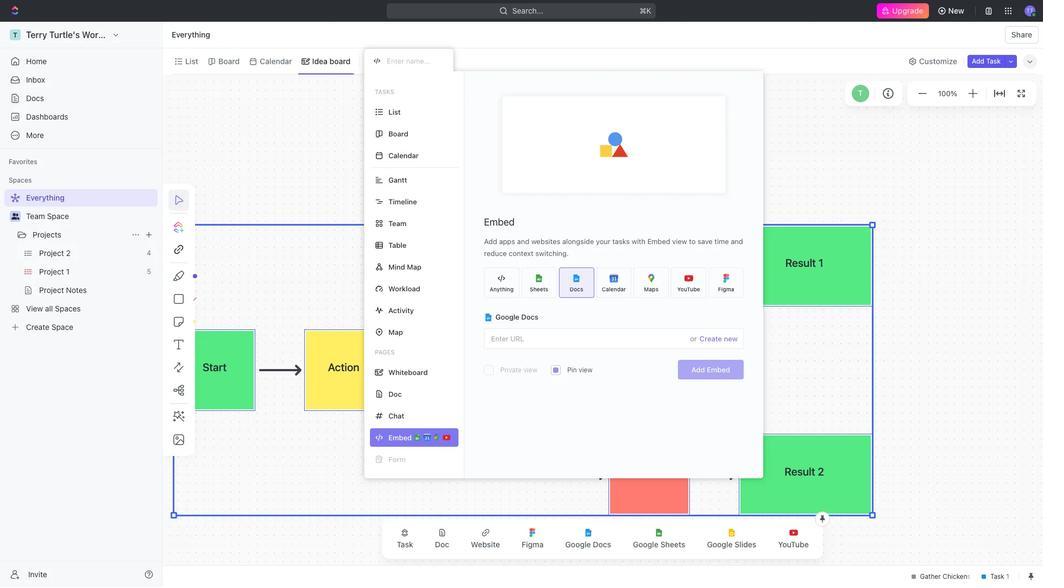 Task type: describe. For each thing, give the bounding box(es) containing it.
google docs inside button
[[566, 540, 611, 549]]

team space link
[[26, 208, 155, 225]]

home
[[26, 57, 47, 66]]

1 and from the left
[[517, 237, 530, 246]]

add task button
[[968, 55, 1006, 68]]

customize
[[920, 56, 958, 65]]

user group image
[[11, 213, 19, 220]]

⌘k
[[640, 6, 652, 15]]

activity
[[389, 306, 414, 314]]

workload
[[389, 284, 421, 293]]

whiteboard
[[389, 368, 428, 376]]

everything link
[[169, 28, 213, 41]]

idea
[[312, 56, 328, 65]]

sheets inside button
[[661, 540, 686, 549]]

embed inside the add apps and websites alongside your tasks with embed view to save time and reduce context switching.
[[648, 237, 671, 246]]

docs link
[[4, 90, 158, 107]]

private view
[[501, 366, 538, 374]]

reduce
[[484, 249, 507, 258]]

add task
[[972, 57, 1001, 65]]

tasks
[[613, 237, 630, 246]]

google sheets button
[[624, 522, 694, 555]]

view button
[[364, 54, 400, 69]]

embed inside button
[[707, 365, 731, 374]]

add for add task
[[972, 57, 985, 65]]

upgrade
[[893, 6, 924, 15]]

dashboards link
[[4, 108, 158, 126]]

view button
[[364, 48, 400, 74]]

view for private view
[[524, 366, 538, 374]]

figma inside 'figma' button
[[522, 540, 544, 549]]

t
[[859, 89, 863, 97]]

figma button
[[513, 522, 553, 555]]

add embed
[[692, 365, 731, 374]]

inbox link
[[4, 71, 158, 89]]

everything
[[172, 30, 210, 39]]

100%
[[939, 89, 958, 98]]

switching.
[[536, 249, 569, 258]]

tasks
[[375, 88, 394, 95]]

new
[[724, 334, 738, 343]]

1 vertical spatial list
[[389, 107, 401, 116]]

projects
[[33, 230, 61, 239]]

google slides
[[707, 540, 757, 549]]

team space
[[26, 211, 69, 221]]

website button
[[462, 522, 509, 555]]

websites
[[532, 237, 561, 246]]

0 horizontal spatial youtube
[[678, 286, 700, 292]]

customize button
[[905, 54, 961, 69]]

or create new
[[690, 334, 738, 343]]

1 horizontal spatial figma
[[718, 286, 735, 292]]

100% button
[[937, 87, 960, 100]]

0 vertical spatial embed
[[484, 216, 515, 228]]

add for add embed
[[692, 365, 705, 374]]

chat
[[389, 411, 405, 420]]

mind map
[[389, 262, 422, 271]]

your
[[596, 237, 611, 246]]

search...
[[513, 6, 544, 15]]

apps
[[499, 237, 515, 246]]

save
[[698, 237, 713, 246]]

mind
[[389, 262, 405, 271]]

google for google sheets button
[[633, 540, 659, 549]]

new button
[[934, 2, 971, 20]]

share button
[[1005, 26, 1039, 43]]

context
[[509, 249, 534, 258]]

timeline
[[389, 197, 417, 206]]

spaces
[[9, 176, 32, 184]]

1 vertical spatial calendar
[[389, 151, 419, 160]]

space
[[47, 211, 69, 221]]

0 horizontal spatial board
[[218, 56, 240, 65]]

calendar link
[[258, 54, 292, 69]]

task button
[[388, 522, 422, 555]]

2 horizontal spatial calendar
[[602, 286, 626, 292]]

to
[[689, 237, 696, 246]]



Task type: vqa. For each thing, say whether or not it's contained in the screenshot.
Google Docs to the left
yes



Task type: locate. For each thing, give the bounding box(es) containing it.
dashboards
[[26, 112, 68, 121]]

slides
[[735, 540, 757, 549]]

and up 'context'
[[517, 237, 530, 246]]

youtube inside button
[[779, 540, 809, 549]]

board
[[218, 56, 240, 65], [389, 129, 409, 138]]

doc
[[389, 389, 402, 398], [435, 540, 449, 549]]

docs
[[26, 93, 44, 103], [570, 286, 584, 292], [522, 313, 539, 321], [593, 540, 611, 549]]

1 vertical spatial doc
[[435, 540, 449, 549]]

map down activity
[[389, 327, 403, 336]]

1 vertical spatial embed
[[648, 237, 671, 246]]

0 vertical spatial add
[[972, 57, 985, 65]]

0 vertical spatial youtube
[[678, 286, 700, 292]]

calendar up gantt
[[389, 151, 419, 160]]

0 vertical spatial list
[[185, 56, 198, 65]]

view left to
[[673, 237, 687, 246]]

new
[[949, 6, 965, 15]]

favorites button
[[4, 155, 42, 168]]

Enter URL text field
[[485, 329, 690, 348]]

table
[[389, 241, 407, 249]]

youtube right slides
[[779, 540, 809, 549]]

calendar
[[260, 56, 292, 65], [389, 151, 419, 160], [602, 286, 626, 292]]

doc right task button
[[435, 540, 449, 549]]

add apps and websites alongside your tasks with embed view to save time and reduce context switching.
[[484, 237, 743, 258]]

map right mind
[[407, 262, 422, 271]]

2 vertical spatial calendar
[[602, 286, 626, 292]]

google docs button
[[557, 522, 620, 555]]

1 horizontal spatial google docs
[[566, 540, 611, 549]]

0 vertical spatial calendar
[[260, 56, 292, 65]]

add inside the add apps and websites alongside your tasks with embed view to save time and reduce context switching.
[[484, 237, 497, 246]]

1 horizontal spatial youtube
[[779, 540, 809, 549]]

1 vertical spatial map
[[389, 327, 403, 336]]

0 horizontal spatial google docs
[[496, 313, 539, 321]]

2 horizontal spatial embed
[[707, 365, 731, 374]]

sheets
[[530, 286, 549, 292], [661, 540, 686, 549]]

team right user group icon
[[26, 211, 45, 221]]

2 vertical spatial add
[[692, 365, 705, 374]]

embed up apps
[[484, 216, 515, 228]]

docs inside sidebar navigation
[[26, 93, 44, 103]]

1 vertical spatial google docs
[[566, 540, 611, 549]]

1 horizontal spatial map
[[407, 262, 422, 271]]

google inside button
[[707, 540, 733, 549]]

0 vertical spatial board
[[218, 56, 240, 65]]

1 horizontal spatial view
[[579, 366, 593, 374]]

view
[[378, 56, 396, 65]]

calendar left idea
[[260, 56, 292, 65]]

0 vertical spatial sheets
[[530, 286, 549, 292]]

invite
[[28, 569, 47, 579]]

add
[[972, 57, 985, 65], [484, 237, 497, 246], [692, 365, 705, 374]]

google for google docs button
[[566, 540, 591, 549]]

doc inside button
[[435, 540, 449, 549]]

board down tasks
[[389, 129, 409, 138]]

0 horizontal spatial embed
[[484, 216, 515, 228]]

board
[[330, 56, 351, 65]]

tree inside sidebar navigation
[[4, 189, 158, 336]]

1 horizontal spatial team
[[389, 219, 407, 227]]

share
[[1012, 30, 1033, 39]]

google
[[496, 313, 520, 321], [566, 540, 591, 549], [633, 540, 659, 549], [707, 540, 733, 549]]

0 vertical spatial google docs
[[496, 313, 539, 321]]

website
[[471, 540, 500, 549]]

task
[[987, 57, 1001, 65], [397, 540, 413, 549]]

and
[[517, 237, 530, 246], [731, 237, 743, 246]]

1 horizontal spatial calendar
[[389, 151, 419, 160]]

1 horizontal spatial and
[[731, 237, 743, 246]]

doc button
[[426, 522, 458, 555]]

projects link
[[33, 226, 127, 244]]

view right pin
[[579, 366, 593, 374]]

1 vertical spatial task
[[397, 540, 413, 549]]

or
[[690, 334, 697, 343]]

1 vertical spatial add
[[484, 237, 497, 246]]

view inside the add apps and websites alongside your tasks with embed view to save time and reduce context switching.
[[673, 237, 687, 246]]

2 horizontal spatial view
[[673, 237, 687, 246]]

google slides button
[[699, 522, 765, 555]]

team inside tree
[[26, 211, 45, 221]]

0 horizontal spatial figma
[[522, 540, 544, 549]]

2 vertical spatial embed
[[707, 365, 731, 374]]

board right 'list' link
[[218, 56, 240, 65]]

idea board link
[[310, 54, 351, 69]]

1 horizontal spatial list
[[389, 107, 401, 116]]

embed down or create new
[[707, 365, 731, 374]]

upgrade link
[[877, 3, 929, 18]]

0 vertical spatial figma
[[718, 286, 735, 292]]

view right private at bottom
[[524, 366, 538, 374]]

add right customize
[[972, 57, 985, 65]]

google sheets
[[633, 540, 686, 549]]

home link
[[4, 53, 158, 70]]

youtube
[[678, 286, 700, 292], [779, 540, 809, 549]]

with
[[632, 237, 646, 246]]

figma right website
[[522, 540, 544, 549]]

team for team space
[[26, 211, 45, 221]]

pages
[[375, 348, 395, 355]]

0 horizontal spatial map
[[389, 327, 403, 336]]

list
[[185, 56, 198, 65], [389, 107, 401, 116]]

add for add apps and websites alongside your tasks with embed view to save time and reduce context switching.
[[484, 237, 497, 246]]

favorites
[[9, 158, 37, 166]]

1 vertical spatial youtube
[[779, 540, 809, 549]]

doc up chat
[[389, 389, 402, 398]]

add down 'or'
[[692, 365, 705, 374]]

team for team
[[389, 219, 407, 227]]

anything
[[490, 286, 514, 292]]

pin
[[568, 366, 577, 374]]

add up reduce
[[484, 237, 497, 246]]

0 horizontal spatial list
[[185, 56, 198, 65]]

form
[[389, 455, 406, 463]]

private
[[501, 366, 522, 374]]

2 and from the left
[[731, 237, 743, 246]]

and right time
[[731, 237, 743, 246]]

Enter name... field
[[386, 56, 445, 66]]

0 horizontal spatial view
[[524, 366, 538, 374]]

1 horizontal spatial board
[[389, 129, 409, 138]]

create
[[700, 334, 722, 343]]

team
[[26, 211, 45, 221], [389, 219, 407, 227]]

1 vertical spatial sheets
[[661, 540, 686, 549]]

0 vertical spatial task
[[987, 57, 1001, 65]]

board link
[[216, 54, 240, 69]]

0 horizontal spatial team
[[26, 211, 45, 221]]

youtube right "maps"
[[678, 286, 700, 292]]

pin view
[[568, 366, 593, 374]]

0 vertical spatial doc
[[389, 389, 402, 398]]

0 horizontal spatial doc
[[389, 389, 402, 398]]

0 horizontal spatial calendar
[[260, 56, 292, 65]]

calendar inside "calendar" 'link'
[[260, 56, 292, 65]]

0 horizontal spatial sheets
[[530, 286, 549, 292]]

1 horizontal spatial add
[[692, 365, 705, 374]]

0 vertical spatial map
[[407, 262, 422, 271]]

0 horizontal spatial task
[[397, 540, 413, 549]]

list down everything link
[[185, 56, 198, 65]]

maps
[[644, 286, 659, 292]]

figma
[[718, 286, 735, 292], [522, 540, 544, 549]]

google for google slides button on the bottom right of page
[[707, 540, 733, 549]]

0 horizontal spatial and
[[517, 237, 530, 246]]

time
[[715, 237, 729, 246]]

1 horizontal spatial embed
[[648, 237, 671, 246]]

1 vertical spatial board
[[389, 129, 409, 138]]

tree containing team space
[[4, 189, 158, 336]]

calendar left "maps"
[[602, 286, 626, 292]]

1 horizontal spatial doc
[[435, 540, 449, 549]]

alongside
[[563, 237, 594, 246]]

list down tasks
[[389, 107, 401, 116]]

inbox
[[26, 75, 45, 84]]

view for pin view
[[579, 366, 593, 374]]

google docs
[[496, 313, 539, 321], [566, 540, 611, 549]]

team up table
[[389, 219, 407, 227]]

add embed button
[[678, 360, 744, 379]]

youtube button
[[770, 522, 818, 555]]

sidebar navigation
[[0, 22, 163, 587]]

map
[[407, 262, 422, 271], [389, 327, 403, 336]]

1 horizontal spatial sheets
[[661, 540, 686, 549]]

tree
[[4, 189, 158, 336]]

list link
[[183, 54, 198, 69]]

gantt
[[389, 175, 407, 184]]

2 horizontal spatial add
[[972, 57, 985, 65]]

embed
[[484, 216, 515, 228], [648, 237, 671, 246], [707, 365, 731, 374]]

embed right "with"
[[648, 237, 671, 246]]

idea board
[[312, 56, 351, 65]]

docs inside button
[[593, 540, 611, 549]]

figma down time
[[718, 286, 735, 292]]

1 vertical spatial figma
[[522, 540, 544, 549]]

view
[[673, 237, 687, 246], [524, 366, 538, 374], [579, 366, 593, 374]]

0 horizontal spatial add
[[484, 237, 497, 246]]

1 horizontal spatial task
[[987, 57, 1001, 65]]



